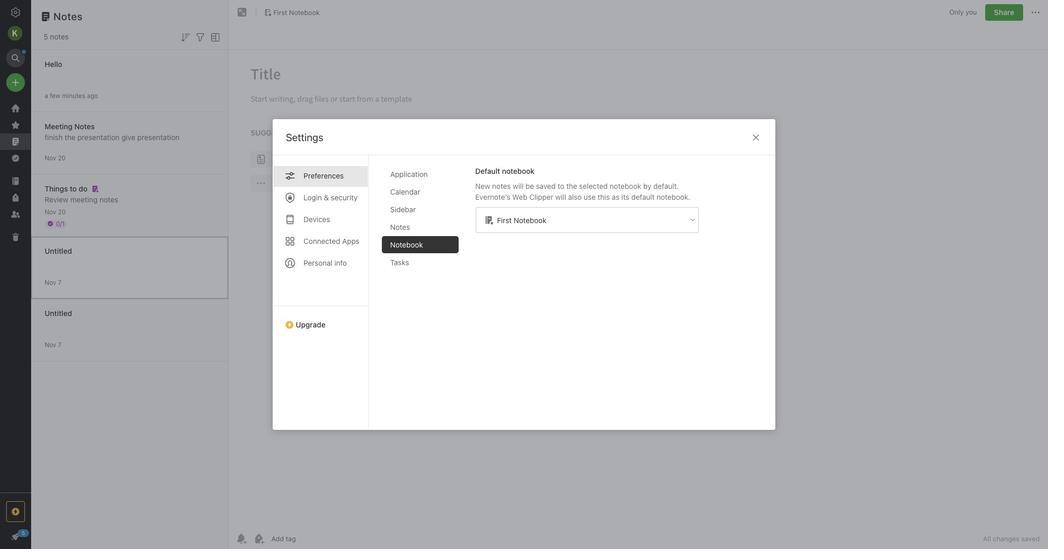 Task type: vqa. For each thing, say whether or not it's contained in the screenshot.
presentation
yes



Task type: locate. For each thing, give the bounding box(es) containing it.
1 vertical spatial first
[[497, 216, 512, 225]]

0 horizontal spatial presentation
[[77, 133, 120, 141]]

0 vertical spatial 7
[[58, 279, 62, 286]]

selected
[[580, 182, 608, 191]]

saved up the clipper
[[536, 182, 556, 191]]

note list element
[[31, 0, 229, 549]]

2 nov 20 from the top
[[45, 208, 66, 216]]

the down meeting
[[65, 133, 76, 141]]

to left do at top
[[70, 184, 77, 193]]

0 horizontal spatial first
[[274, 8, 287, 16]]

use
[[584, 193, 596, 201]]

2 horizontal spatial notes
[[493, 182, 511, 191]]

clipper
[[530, 193, 554, 201]]

notes right meeting
[[100, 195, 118, 204]]

the inside 'meeting notes finish the presentation give presentation'
[[65, 133, 76, 141]]

1 horizontal spatial notebook
[[610, 182, 642, 191]]

&
[[324, 193, 329, 202]]

default
[[476, 167, 500, 175]]

notebook inside tab
[[390, 240, 423, 249]]

notebook up its
[[610, 182, 642, 191]]

1 horizontal spatial first
[[497, 216, 512, 225]]

4 nov from the top
[[45, 341, 56, 349]]

presentation right give
[[137, 133, 180, 141]]

notes right 5
[[50, 32, 69, 41]]

7
[[58, 279, 62, 286], [58, 341, 62, 349]]

2 untitled from the top
[[45, 309, 72, 318]]

1 horizontal spatial the
[[567, 182, 578, 191]]

first inside button
[[274, 8, 287, 16]]

notebook inside field
[[514, 216, 547, 225]]

1 horizontal spatial first notebook
[[497, 216, 547, 225]]

notes right meeting
[[74, 122, 95, 131]]

0 horizontal spatial to
[[70, 184, 77, 193]]

1 horizontal spatial saved
[[1022, 535, 1041, 543]]

be
[[526, 182, 534, 191]]

you
[[966, 8, 978, 16]]

do
[[79, 184, 87, 193]]

tree
[[0, 100, 31, 492]]

notebook tab
[[382, 236, 459, 253]]

will left also
[[556, 193, 567, 201]]

1 vertical spatial untitled
[[45, 309, 72, 318]]

tasks tab
[[382, 254, 459, 271]]

1 horizontal spatial presentation
[[137, 133, 180, 141]]

notes for 5
[[50, 32, 69, 41]]

notes down sidebar
[[390, 223, 410, 232]]

2 vertical spatial notebook
[[390, 240, 423, 249]]

note window element
[[229, 0, 1049, 549]]

nov
[[45, 154, 56, 162], [45, 208, 56, 216], [45, 279, 56, 286], [45, 341, 56, 349]]

default notebook
[[476, 167, 535, 175]]

hello
[[45, 59, 62, 68]]

0 vertical spatial notebook
[[502, 167, 535, 175]]

notes inside tab
[[390, 223, 410, 232]]

notebook
[[502, 167, 535, 175], [610, 182, 642, 191]]

the inside new notes will be saved to the selected notebook by default. evernote's web clipper will also use this as its default notebook.
[[567, 182, 578, 191]]

1 horizontal spatial notes
[[100, 195, 118, 204]]

5
[[44, 32, 48, 41]]

all changes saved
[[984, 535, 1041, 543]]

to
[[558, 182, 565, 191], [70, 184, 77, 193]]

0 horizontal spatial the
[[65, 133, 76, 141]]

0 vertical spatial notebook
[[289, 8, 320, 16]]

the up also
[[567, 182, 578, 191]]

meeting notes finish the presentation give presentation
[[45, 122, 180, 141]]

1 horizontal spatial notebook
[[390, 240, 423, 249]]

saved right changes
[[1022, 535, 1041, 543]]

notes inside new notes will be saved to the selected notebook by default. evernote's web clipper will also use this as its default notebook.
[[493, 182, 511, 191]]

to right "be" on the right top of page
[[558, 182, 565, 191]]

0 vertical spatial saved
[[536, 182, 556, 191]]

things to do
[[45, 184, 87, 193]]

notes up 5 notes at the left top
[[53, 10, 83, 22]]

notes up evernote's
[[493, 182, 511, 191]]

untitled
[[45, 246, 72, 255], [45, 309, 72, 318]]

evernote's
[[476, 193, 511, 201]]

new
[[476, 182, 491, 191]]

first notebook
[[274, 8, 320, 16], [497, 216, 547, 225]]

1 vertical spatial notebook
[[514, 216, 547, 225]]

1 nov 20 from the top
[[45, 154, 66, 162]]

presentation
[[77, 133, 120, 141], [137, 133, 180, 141]]

security
[[331, 193, 358, 202]]

20 up 0/1 at the top of page
[[58, 208, 66, 216]]

first
[[274, 8, 287, 16], [497, 216, 512, 225]]

notes
[[50, 32, 69, 41], [493, 182, 511, 191], [100, 195, 118, 204]]

1 vertical spatial first notebook
[[497, 216, 547, 225]]

0 vertical spatial 20
[[58, 154, 66, 162]]

expand note image
[[236, 6, 249, 19]]

default
[[632, 193, 655, 201]]

first right expand note icon
[[274, 8, 287, 16]]

notebook inside button
[[289, 8, 320, 16]]

notes for new
[[493, 182, 511, 191]]

1 vertical spatial nov 7
[[45, 341, 62, 349]]

nov 20 down review
[[45, 208, 66, 216]]

presentation left give
[[77, 133, 120, 141]]

1 vertical spatial nov 20
[[45, 208, 66, 216]]

20 down finish at top left
[[58, 154, 66, 162]]

1 vertical spatial notebook
[[610, 182, 642, 191]]

nov 7
[[45, 279, 62, 286], [45, 341, 62, 349]]

upgrade image
[[9, 506, 22, 518]]

0 horizontal spatial tab list
[[273, 155, 369, 430]]

1 vertical spatial will
[[556, 193, 567, 201]]

as
[[612, 193, 620, 201]]

tab list containing application
[[382, 166, 467, 430]]

notebook up "be" on the right top of page
[[502, 167, 535, 175]]

1 nov from the top
[[45, 154, 56, 162]]

1 presentation from the left
[[77, 133, 120, 141]]

1 vertical spatial 7
[[58, 341, 62, 349]]

3 nov from the top
[[45, 279, 56, 286]]

2 horizontal spatial notebook
[[514, 216, 547, 225]]

0 horizontal spatial notebook
[[289, 8, 320, 16]]

1 vertical spatial 20
[[58, 208, 66, 216]]

2 nov 7 from the top
[[45, 341, 62, 349]]

first down evernote's
[[497, 216, 512, 225]]

20
[[58, 154, 66, 162], [58, 208, 66, 216]]

the
[[65, 133, 76, 141], [567, 182, 578, 191]]

1 vertical spatial saved
[[1022, 535, 1041, 543]]

2 7 from the top
[[58, 341, 62, 349]]

sidebar
[[390, 205, 416, 214]]

0 vertical spatial nov 7
[[45, 279, 62, 286]]

also
[[569, 193, 582, 201]]

notebook
[[289, 8, 320, 16], [514, 216, 547, 225], [390, 240, 423, 249]]

0/1
[[56, 220, 65, 228]]

will
[[513, 182, 524, 191], [556, 193, 567, 201]]

will up web at the top of page
[[513, 182, 524, 191]]

ago
[[87, 92, 98, 99]]

a few minutes ago
[[45, 92, 98, 99]]

to inside note list element
[[70, 184, 77, 193]]

2 vertical spatial notes
[[390, 223, 410, 232]]

nov 20
[[45, 154, 66, 162], [45, 208, 66, 216]]

home image
[[9, 102, 22, 115]]

0 horizontal spatial notes
[[50, 32, 69, 41]]

tab list
[[273, 155, 369, 430], [382, 166, 467, 430]]

login & security
[[304, 193, 358, 202]]

2 nov from the top
[[45, 208, 56, 216]]

1 horizontal spatial to
[[558, 182, 565, 191]]

0 horizontal spatial saved
[[536, 182, 556, 191]]

0 vertical spatial the
[[65, 133, 76, 141]]

1 vertical spatial notes
[[493, 182, 511, 191]]

0 horizontal spatial first notebook
[[274, 8, 320, 16]]

1 vertical spatial notes
[[74, 122, 95, 131]]

nov 20 down finish at top left
[[45, 154, 66, 162]]

0 vertical spatial notes
[[50, 32, 69, 41]]

0 vertical spatial nov 20
[[45, 154, 66, 162]]

0 vertical spatial untitled
[[45, 246, 72, 255]]

1 vertical spatial the
[[567, 182, 578, 191]]

saved
[[536, 182, 556, 191], [1022, 535, 1041, 543]]

1 horizontal spatial tab list
[[382, 166, 467, 430]]

settings image
[[9, 6, 22, 19]]

0 vertical spatial first
[[274, 8, 287, 16]]

notes
[[53, 10, 83, 22], [74, 122, 95, 131], [390, 223, 410, 232]]

0 vertical spatial first notebook
[[274, 8, 320, 16]]

notes inside 'meeting notes finish the presentation give presentation'
[[74, 122, 95, 131]]

0 horizontal spatial will
[[513, 182, 524, 191]]



Task type: describe. For each thing, give the bounding box(es) containing it.
2 vertical spatial notes
[[100, 195, 118, 204]]

preferences
[[304, 171, 344, 180]]

notes tab
[[382, 219, 459, 236]]

meeting
[[70, 195, 98, 204]]

calendar tab
[[382, 183, 459, 200]]

finish
[[45, 133, 63, 141]]

first notebook inside default notebook field
[[497, 216, 547, 225]]

sidebar tab
[[382, 201, 459, 218]]

Default notebook field
[[476, 207, 700, 234]]

notebook.
[[657, 193, 691, 201]]

give
[[122, 133, 135, 141]]

by
[[644, 182, 652, 191]]

web
[[513, 193, 528, 201]]

first inside default notebook field
[[497, 216, 512, 225]]

upgrade button
[[273, 306, 369, 333]]

first notebook button
[[261, 5, 324, 20]]

this
[[598, 193, 610, 201]]

new notes will be saved to the selected notebook by default. evernote's web clipper will also use this as its default notebook.
[[476, 182, 691, 201]]

minutes
[[62, 92, 85, 99]]

tab list containing preferences
[[273, 155, 369, 430]]

0 horizontal spatial notebook
[[502, 167, 535, 175]]

personal
[[304, 259, 333, 267]]

to inside new notes will be saved to the selected notebook by default. evernote's web clipper will also use this as its default notebook.
[[558, 182, 565, 191]]

meeting
[[45, 122, 73, 131]]

1 20 from the top
[[58, 154, 66, 162]]

upgrade
[[296, 320, 326, 329]]

apps
[[342, 237, 360, 246]]

calendar
[[390, 187, 421, 196]]

settings
[[286, 131, 324, 143]]

Note Editor text field
[[229, 50, 1049, 528]]

5 notes
[[44, 32, 69, 41]]

share
[[995, 8, 1015, 17]]

a
[[45, 92, 48, 99]]

saved inside note window "element"
[[1022, 535, 1041, 543]]

1 horizontal spatial will
[[556, 193, 567, 201]]

only you
[[950, 8, 978, 16]]

2 20 from the top
[[58, 208, 66, 216]]

info
[[335, 259, 347, 267]]

0 vertical spatial will
[[513, 182, 524, 191]]

1 untitled from the top
[[45, 246, 72, 255]]

connected
[[304, 237, 341, 246]]

all
[[984, 535, 992, 543]]

connected apps
[[304, 237, 360, 246]]

1 nov 7 from the top
[[45, 279, 62, 286]]

first notebook inside the first notebook button
[[274, 8, 320, 16]]

2 presentation from the left
[[137, 133, 180, 141]]

review
[[45, 195, 68, 204]]

application tab
[[382, 166, 459, 183]]

tasks
[[390, 258, 409, 267]]

personal info
[[304, 259, 347, 267]]

its
[[622, 193, 630, 201]]

share button
[[986, 4, 1024, 21]]

login
[[304, 193, 322, 202]]

things
[[45, 184, 68, 193]]

devices
[[304, 215, 330, 224]]

saved inside new notes will be saved to the selected notebook by default. evernote's web clipper will also use this as its default notebook.
[[536, 182, 556, 191]]

0 vertical spatial notes
[[53, 10, 83, 22]]

notebook inside new notes will be saved to the selected notebook by default. evernote's web clipper will also use this as its default notebook.
[[610, 182, 642, 191]]

close image
[[750, 131, 763, 144]]

application
[[390, 170, 428, 179]]

add tag image
[[253, 533, 265, 545]]

few
[[50, 92, 60, 99]]

review meeting notes
[[45, 195, 118, 204]]

only
[[950, 8, 964, 16]]

default.
[[654, 182, 679, 191]]

changes
[[994, 535, 1020, 543]]

add a reminder image
[[235, 533, 248, 545]]

1 7 from the top
[[58, 279, 62, 286]]



